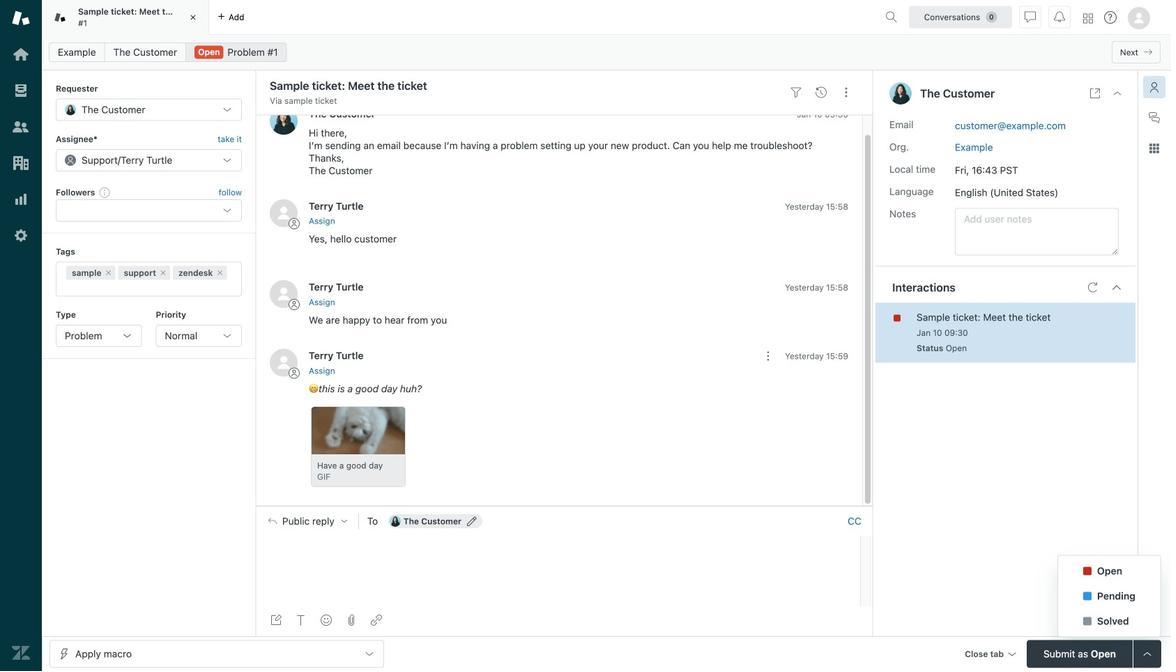 Task type: locate. For each thing, give the bounding box(es) containing it.
edit user image
[[467, 517, 477, 527]]

close image
[[186, 10, 200, 24]]

Jan 10 09:30 text field
[[797, 109, 849, 119], [917, 328, 969, 338]]

organizations image
[[12, 154, 30, 172]]

0 horizontal spatial jan 10 09:30 text field
[[797, 109, 849, 119]]

additional actions image
[[763, 351, 774, 362]]

customer context image
[[1149, 82, 1161, 93]]

notifications image
[[1055, 12, 1066, 23]]

0 vertical spatial yesterday 15:58 text field
[[785, 202, 849, 212]]

zendesk image
[[12, 644, 30, 663]]

1 remove image from the left
[[159, 269, 167, 277]]

tabs tab list
[[42, 0, 880, 35]]

info on adding followers image
[[99, 187, 110, 198]]

2 yesterday 15:58 text field from the top
[[785, 283, 849, 293]]

admin image
[[12, 227, 30, 245]]

tab
[[42, 0, 209, 35]]

filter image
[[791, 87, 802, 98]]

Yesterday 15:58 text field
[[785, 202, 849, 212], [785, 283, 849, 293]]

1 horizontal spatial jan 10 09:30 text field
[[917, 328, 969, 338]]

Subject field
[[267, 77, 781, 94]]

zendesk products image
[[1084, 14, 1094, 23]]

events image
[[816, 87, 827, 98]]

view more details image
[[1090, 88, 1101, 99]]

Add user notes text field
[[956, 208, 1119, 256]]

draft mode image
[[271, 615, 282, 626]]

avatar image
[[270, 107, 298, 135], [270, 199, 298, 227], [270, 281, 298, 308], [270, 349, 298, 377]]

add attachment image
[[346, 615, 357, 626]]

close image
[[1113, 88, 1124, 99]]

1 horizontal spatial remove image
[[216, 269, 224, 277]]

1 vertical spatial yesterday 15:58 text field
[[785, 283, 849, 293]]

remove image
[[104, 269, 113, 277]]

customer@example.com image
[[390, 516, 401, 527]]

remove image
[[159, 269, 167, 277], [216, 269, 224, 277]]

conversationlabel log
[[256, 96, 873, 506]]

1 yesterday 15:58 text field from the top
[[785, 202, 849, 212]]

3 avatar image from the top
[[270, 281, 298, 308]]

0 horizontal spatial remove image
[[159, 269, 167, 277]]



Task type: describe. For each thing, give the bounding box(es) containing it.
insert emojis image
[[321, 615, 332, 626]]

format text image
[[296, 615, 307, 626]]

get help image
[[1105, 11, 1117, 24]]

ticket actions image
[[841, 87, 852, 98]]

hide composer image
[[559, 501, 570, 512]]

customers image
[[12, 118, 30, 136]]

user image
[[890, 82, 912, 105]]

2 remove image from the left
[[216, 269, 224, 277]]

4 avatar image from the top
[[270, 349, 298, 377]]

get started image
[[12, 45, 30, 63]]

2 avatar image from the top
[[270, 199, 298, 227]]

zendesk support image
[[12, 9, 30, 27]]

1 vertical spatial jan 10 09:30 text field
[[917, 328, 969, 338]]

views image
[[12, 82, 30, 100]]

apps image
[[1149, 143, 1161, 154]]

have a good day.gif image
[[312, 407, 407, 455]]

add link (cmd k) image
[[371, 615, 382, 626]]

secondary element
[[42, 38, 1172, 66]]

reporting image
[[12, 190, 30, 209]]

yesterday 15:58 text field for second avatar
[[785, 202, 849, 212]]

button displays agent's chat status as invisible. image
[[1025, 12, 1036, 23]]

main element
[[0, 0, 42, 672]]

Yesterday 15:59 text field
[[785, 352, 849, 361]]

yesterday 15:58 text field for 2nd avatar from the bottom of the conversationlabel log
[[785, 283, 849, 293]]

0 vertical spatial jan 10 09:30 text field
[[797, 109, 849, 119]]

1 avatar image from the top
[[270, 107, 298, 135]]

displays possible ticket submission types image
[[1143, 649, 1154, 660]]



Task type: vqa. For each thing, say whether or not it's contained in the screenshot.
conversationLabel log
yes



